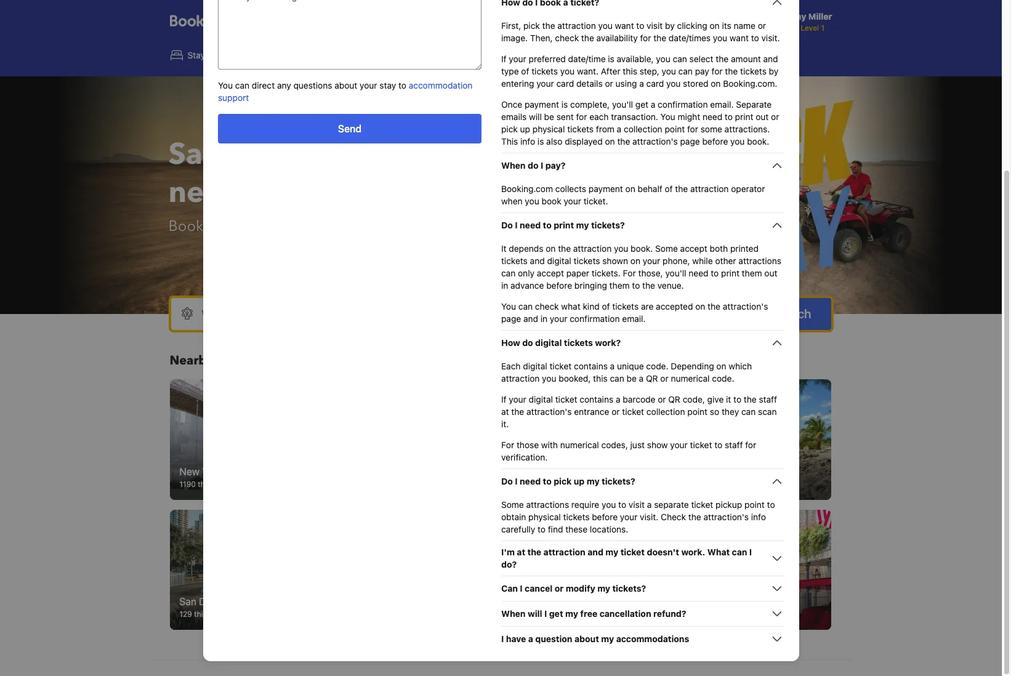 Task type: describe. For each thing, give the bounding box(es) containing it.
pick inside first, pick the attraction you want to visit by clicking on its name or image. then, check the availability for the date/times you want to visit.
[[523, 20, 540, 31]]

0 vertical spatial code.
[[646, 361, 668, 371]]

stay
[[379, 80, 396, 91]]

scan
[[758, 406, 776, 417]]

before inside some attractions require you to visit a separate ticket pickup point to obtain physical tickets before your visit. check the attraction's info carefully to find these locations.
[[592, 512, 617, 522]]

on right the depends
[[545, 243, 555, 254]]

for inside for those with numerical codes, just show your ticket to staff for verification.
[[501, 440, 514, 450]]

when for when do i pay?
[[501, 160, 525, 171]]

1 vertical spatial code.
[[712, 373, 734, 384]]

deal
[[460, 216, 491, 236]]

accommodations
[[616, 634, 689, 644]]

using
[[615, 78, 637, 89]]

destinations
[[217, 352, 290, 369]]

to inside "dropdown button"
[[543, 220, 551, 230]]

0 horizontal spatial want
[[615, 20, 634, 31]]

and inside you can check what kind of tickets are accepted on the attraction's page and in your confirmation email.
[[523, 313, 538, 324]]

to inside save up to 25% on your next adventure book attractions for less with a black friday deal
[[289, 134, 319, 175]]

printed
[[730, 243, 758, 254]]

doesn't
[[647, 547, 679, 557]]

attraction's inside if your digital ticket contains a barcode or qr code, give it to the staff at the attraction's entrance or ticket collection point so they can scan it.
[[526, 406, 571, 417]]

on inside first, pick the attraction you want to visit by clicking on its name or image. then, check the availability for the date/times you want to visit.
[[709, 20, 719, 31]]

attraction inside first, pick the attraction you want to visit by clicking on its name or image. then, check the availability for the date/times you want to visit.
[[557, 20, 596, 31]]

do i need to print my tickets? element
[[501, 233, 784, 325]]

it
[[501, 243, 506, 254]]

tickets down preferred
[[531, 66, 558, 76]]

1 card from the left
[[556, 78, 574, 89]]

work.
[[681, 547, 705, 557]]

will inside dropdown button
[[527, 608, 542, 619]]

have
[[506, 634, 526, 644]]

my inside the when will i get my free cancellation refund? dropdown button
[[565, 608, 578, 619]]

payment inside once payment is complete, you'll get a confirmation email. separate emails will be sent for each transaction. you might need to print out or pick up physical tickets from a collection point for some attractions. this info is also displayed on the attraction's page before you book.
[[524, 99, 559, 110]]

you down its
[[713, 33, 727, 43]]

key west 117 things to do
[[627, 466, 682, 489]]

san diego 129 things to do
[[179, 596, 236, 619]]

pay?
[[545, 160, 565, 171]]

accommodation support
[[218, 80, 472, 103]]

will inside once payment is complete, you'll get a confirmation email. separate emails will be sent for each transaction. you might need to print out or pick up physical tickets from a collection point for some attractions. this info is also displayed on the attraction's page before you book.
[[529, 111, 541, 122]]

the up those
[[511, 406, 524, 417]]

to inside new york 1190 things to do
[[221, 479, 228, 489]]

obtain
[[501, 512, 526, 522]]

check
[[660, 512, 686, 522]]

a inside dropdown button
[[528, 634, 533, 644]]

entering
[[501, 78, 534, 89]]

depending
[[670, 361, 714, 371]]

ticket inside for those with numerical codes, just show your ticket to staff for verification.
[[690, 440, 712, 450]]

a down unique
[[639, 373, 643, 384]]

do i need to print my tickets? button
[[501, 218, 784, 233]]

while
[[692, 256, 713, 266]]

airport
[[579, 50, 607, 60]]

separate
[[654, 499, 689, 510]]

do for do i need to pick up my tickets?
[[501, 476, 513, 486]]

for inside the it depends on the attraction you book. some accept both printed tickets and digital tickets shown on your phone, while other attractions can only accept paper tickets. for those, you'll need to print them out in advance before bringing them to the venue.
[[623, 268, 636, 278]]

1 vertical spatial them
[[609, 280, 629, 291]]

up inside save up to 25% on your next adventure book attractions for less with a black friday deal
[[244, 134, 282, 175]]

email. inside you can check what kind of tickets are accepted on the attraction's page and in your confirmation email.
[[622, 313, 645, 324]]

you left stored
[[666, 78, 680, 89]]

search
[[772, 307, 811, 321]]

booking.com
[[501, 183, 553, 194]]

do right how
[[522, 337, 533, 348]]

your left stay
[[359, 80, 377, 91]]

to down those, at the top of the page
[[632, 280, 640, 291]]

york
[[202, 466, 222, 477]]

a right from
[[616, 124, 621, 134]]

page inside you can check what kind of tickets are accepted on the attraction's page and in your confirmation email.
[[501, 313, 521, 324]]

1 horizontal spatial want
[[729, 33, 748, 43]]

out inside the it depends on the attraction you book. some accept both printed tickets and digital tickets shown on your phone, while other attractions can only accept paper tickets. for those, you'll need to print them out in advance before bringing them to the venue.
[[764, 268, 777, 278]]

out inside once payment is complete, you'll get a confirmation email. separate emails will be sent for each transaction. you might need to print out or pick up physical tickets from a collection point for some attractions. this info is also displayed on the attraction's page before you book.
[[755, 111, 768, 122]]

you'll inside once payment is complete, you'll get a confirmation email. separate emails will be sent for each transaction. you might need to print out or pick up physical tickets from a collection point for some attractions. this info is also displayed on the attraction's page before you book.
[[612, 99, 633, 110]]

tickets up 'paper'
[[573, 256, 600, 266]]

when do i pay? button
[[501, 158, 784, 173]]

visit inside first, pick the attraction you want to visit by clicking on its name or image. then, check the availability for the date/times you want to visit.
[[646, 20, 662, 31]]

need inside do i need to pick up my tickets? dropdown button
[[519, 476, 540, 486]]

your inside if your digital ticket contains a barcode or qr code, give it to the staff at the attraction's entrance or ticket collection point so they can scan it.
[[508, 394, 526, 405]]

select
[[689, 54, 713, 64]]

to inside san diego 129 things to do
[[218, 610, 225, 619]]

booking.com collects payment on behalf of the attraction operator when you book your ticket.
[[501, 183, 765, 206]]

attractions inside save up to 25% on your next adventure book attractions for less with a black friday deal
[[207, 216, 277, 236]]

the down amount
[[725, 66, 738, 76]]

new york 1190 things to do
[[179, 466, 239, 489]]

on up those, at the top of the page
[[630, 256, 640, 266]]

info inside once payment is complete, you'll get a confirmation email. separate emails will be sent for each transaction. you might need to print out or pick up physical tickets from a collection point for some attractions. this info is also displayed on the attraction's page before you book.
[[520, 136, 535, 147]]

you for kind
[[501, 301, 516, 312]]

attraction inside the it depends on the attraction you book. some accept both printed tickets and digital tickets shown on your phone, while other attractions can only accept paper tickets. for those, you'll need to print them out in advance before bringing them to the venue.
[[573, 243, 611, 254]]

paper
[[566, 268, 589, 278]]

to inside if your digital ticket contains a barcode or qr code, give it to the staff at the attraction's entrance or ticket collection point so they can scan it.
[[733, 394, 741, 405]]

the inside the i'm at the attraction and my ticket doesn't work. what can i do?
[[527, 547, 541, 557]]

a left unique
[[610, 361, 614, 371]]

attractions.
[[724, 124, 770, 134]]

next
[[168, 172, 232, 213]]

can left select
[[672, 54, 687, 64]]

if for if your digital ticket contains a barcode or qr code, give it to the staff at the attraction's entrance or ticket collection point so they can scan it.
[[501, 394, 506, 405]]

and inside if your preferred date/time is available, you can select the amount and type of tickets you want. after this step, you can pay for the tickets by entering your card details or using a card you stored on booking.com.
[[763, 54, 778, 64]]

you up step, at the right
[[656, 54, 670, 64]]

these
[[565, 524, 587, 534]]

25%
[[326, 134, 391, 175]]

details
[[576, 78, 602, 89]]

just
[[630, 440, 644, 450]]

and inside the it depends on the attraction you book. some accept both printed tickets and digital tickets shown on your phone, while other attractions can only accept paper tickets. for those, you'll need to print them out in advance before bringing them to the venue.
[[530, 256, 544, 266]]

email. inside once payment is complete, you'll get a confirmation email. separate emails will be sent for each transaction. you might need to print out or pick up physical tickets from a collection point for some attractions. this info is also displayed on the attraction's page before you book.
[[710, 99, 733, 110]]

send
[[338, 123, 361, 134]]

to up availability
[[636, 20, 644, 31]]

do left pay?
[[527, 160, 538, 171]]

you left want.
[[560, 66, 574, 76]]

up inside once payment is complete, you'll get a confirmation email. separate emails will be sent for each transaction. you might need to print out or pick up physical tickets from a collection point for some attractions. this info is also displayed on the attraction's page before you book.
[[520, 124, 530, 134]]

kind
[[582, 301, 599, 312]]

on inside you can check what kind of tickets are accepted on the attraction's page and in your confirmation email.
[[695, 301, 705, 312]]

each
[[501, 361, 520, 371]]

my for and
[[605, 547, 618, 557]]

free
[[580, 608, 597, 619]]

attraction inside booking.com collects payment on behalf of the attraction operator when you book your ticket.
[[690, 183, 728, 194]]

your up type on the top of page
[[508, 54, 526, 64]]

san
[[179, 596, 196, 607]]

to down the other at right top
[[710, 268, 718, 278]]

things for orleans
[[643, 610, 665, 619]]

preferred
[[528, 54, 565, 64]]

tickets down it at the top of the page
[[501, 256, 527, 266]]

digital inside the it depends on the attraction you book. some accept both printed tickets and digital tickets shown on your phone, while other attractions can only accept paper tickets. for those, you'll need to print them out in advance before bringing them to the venue.
[[547, 256, 571, 266]]

some inside some attractions require you to visit a separate ticket pickup point to obtain physical tickets before your visit. check the attraction's info carefully to find these locations.
[[501, 499, 524, 510]]

visit inside some attractions require you to visit a separate ticket pickup point to obtain physical tickets before your visit. check the attraction's info carefully to find these locations.
[[628, 499, 644, 510]]

the left date/times
[[653, 33, 666, 43]]

you inside some attractions require you to visit a separate ticket pickup point to obtain physical tickets before your visit. check the attraction's info carefully to find these locations.
[[601, 499, 616, 510]]

how do digital tickets work?
[[501, 337, 620, 348]]

ticket down 'barcode'
[[622, 406, 644, 417]]

tickets? inside dropdown button
[[601, 476, 635, 486]]

do?
[[501, 559, 516, 570]]

work?
[[595, 337, 620, 348]]

book
[[541, 196, 561, 206]]

in inside the it depends on the attraction you book. some accept both printed tickets and digital tickets shown on your phone, while other attractions can only accept paper tickets. for those, you'll need to print them out in advance before bringing them to the venue.
[[501, 280, 508, 291]]

staff inside for those with numerical codes, just show your ticket to staff for verification.
[[724, 440, 743, 450]]

book. inside the it depends on the attraction you book. some accept both printed tickets and digital tickets shown on your phone, while other attractions can only accept paper tickets. for those, you'll need to print them out in advance before bringing them to the venue.
[[630, 243, 653, 254]]

can inside you can check what kind of tickets are accepted on the attraction's page and in your confirmation email.
[[518, 301, 532, 312]]

i down cancel
[[544, 608, 547, 619]]

you right step, at the right
[[661, 66, 676, 76]]

those
[[516, 440, 539, 450]]

nearby
[[170, 352, 214, 369]]

the up 'then,' on the top of page
[[542, 20, 555, 31]]

give
[[707, 394, 723, 405]]

117
[[627, 479, 638, 489]]

airport taxis
[[579, 50, 628, 60]]

some
[[700, 124, 722, 134]]

a inside if your preferred date/time is available, you can select the amount and type of tickets you want. after this step, you can pay for the tickets by entering your card details or using a card you stored on booking.com.
[[639, 78, 644, 89]]

las vegas image
[[394, 379, 608, 500]]

image.
[[501, 33, 527, 43]]

you can check what kind of tickets are accepted on the attraction's page and in your confirmation email.
[[501, 301, 768, 324]]

book
[[168, 216, 203, 236]]

the down do i need to print my tickets?
[[558, 243, 571, 254]]

the inside you can check what kind of tickets are accepted on the attraction's page and in your confirmation email.
[[707, 301, 720, 312]]

save up to 25% on your next adventure book attractions for less with a black friday deal
[[168, 134, 508, 236]]

a up transaction.
[[650, 99, 655, 110]]

i'm
[[501, 547, 514, 557]]

any
[[277, 80, 291, 91]]

venue.
[[657, 280, 684, 291]]

to left find
[[537, 524, 545, 534]]

before inside once payment is complete, you'll get a confirmation email. separate emails will be sent for each transaction. you might need to print out or pick up physical tickets from a collection point for some attractions. this info is also displayed on the attraction's page before you book.
[[702, 136, 728, 147]]

contains inside if your digital ticket contains a barcode or qr code, give it to the staff at the attraction's entrance or ticket collection point so they can scan it.
[[579, 394, 613, 405]]

a inside if your digital ticket contains a barcode or qr code, give it to the staff at the attraction's entrance or ticket collection point so they can scan it.
[[615, 394, 620, 405]]

ticket inside some attractions require you to visit a separate ticket pickup point to obtain physical tickets before your visit. check the attraction's info carefully to find these locations.
[[691, 499, 713, 510]]

or inside each digital ticket contains a unique code. depending on which attraction you booked, this can be a qr or numerical code.
[[660, 373, 668, 384]]

refund?
[[653, 608, 686, 619]]

payment inside booking.com collects payment on behalf of the attraction operator when you book your ticket.
[[588, 183, 623, 194]]

the right select
[[715, 54, 728, 64]]

if for if your preferred date/time is available, you can select the amount and type of tickets you want. after this step, you can pay for the tickets by entering your card details or using a card you stored on booking.com.
[[501, 54, 506, 64]]

once
[[501, 99, 522, 110]]

emails
[[501, 111, 526, 122]]

i'm at the attraction and my ticket doesn't work. what can i do?
[[501, 547, 752, 570]]

on inside if your preferred date/time is available, you can select the amount and type of tickets you want. after this step, you can pay for the tickets by entering your card details or using a card you stored on booking.com.
[[710, 78, 720, 89]]

when
[[501, 196, 522, 206]]

they
[[721, 406, 739, 417]]

you can direct any questions about your stay to
[[218, 80, 408, 91]]

a inside some attractions require you to visit a separate ticket pickup point to obtain physical tickets before your visit. check the attraction's info carefully to find these locations.
[[647, 499, 651, 510]]

displayed
[[564, 136, 602, 147]]

new orleans 308 things to do
[[627, 596, 685, 619]]

before inside the it depends on the attraction you book. some accept both printed tickets and digital tickets shown on your phone, while other attractions can only accept paper tickets. for those, you'll need to print them out in advance before bringing them to the venue.
[[546, 280, 572, 291]]

i'm at the attraction and my ticket doesn't work. what can i do? button
[[501, 546, 784, 571]]

ticket down booked,
[[555, 394, 577, 405]]

of for when
[[664, 183, 672, 194]]

what
[[561, 301, 580, 312]]

or inside if your preferred date/time is available, you can select the amount and type of tickets you want. after this step, you can pay for the tickets by entering your card details or using a card you stored on booking.com.
[[605, 78, 613, 89]]

modify
[[565, 583, 595, 594]]

info inside some attractions require you to visit a separate ticket pickup point to obtain physical tickets before your visit. check the attraction's info carefully to find these locations.
[[751, 512, 766, 522]]

booking.com.
[[723, 78, 777, 89]]

qr inside if your digital ticket contains a barcode or qr code, give it to the staff at the attraction's entrance or ticket collection point so they can scan it.
[[668, 394, 680, 405]]

confirmation inside you can check what kind of tickets are accepted on the attraction's page and in your confirmation email.
[[569, 313, 619, 324]]

your down preferred
[[536, 78, 554, 89]]

0 horizontal spatial about
[[334, 80, 357, 91]]

to right stay
[[398, 80, 406, 91]]

carefully
[[501, 524, 535, 534]]

if your preferred date/time is available, you can select the amount and type of tickets you want. after this step, you can pay for the tickets by entering your card details or using a card you stored on booking.com.
[[501, 54, 778, 89]]

airport taxis link
[[552, 42, 638, 69]]

can up stored
[[678, 66, 692, 76]]

you inside once payment is complete, you'll get a confirmation email. separate emails will be sent for each transaction. you might need to print out or pick up physical tickets from a collection point for some attractions. this info is also displayed on the attraction's page before you book.
[[730, 136, 744, 147]]

your inside for those with numerical codes, just show your ticket to staff for verification.
[[670, 440, 687, 450]]

can inside the i'm at the attraction and my ticket doesn't work. what can i do?
[[732, 547, 747, 557]]

i left have
[[501, 634, 504, 644]]

of inside if your preferred date/time is available, you can select the amount and type of tickets you want. after this step, you can pay for the tickets by entering your card details or using a card you stored on booking.com.
[[521, 66, 529, 76]]

tickets up booking.com.
[[740, 66, 766, 76]]

barcode
[[622, 394, 655, 405]]

phone,
[[662, 256, 690, 266]]

i down verification.
[[515, 476, 517, 486]]

ticket inside each digital ticket contains a unique code. depending on which attraction you booked, this can be a qr or numerical code.
[[549, 361, 571, 371]]

search button
[[753, 298, 831, 330]]

black
[[375, 216, 411, 236]]

point inside once payment is complete, you'll get a confirmation email. separate emails will be sent for each transaction. you might need to print out or pick up physical tickets from a collection point for some attractions. this info is also displayed on the attraction's page before you book.
[[664, 124, 685, 134]]

for inside first, pick the attraction you want to visit by clicking on its name or image. then, check the availability for the date/times you want to visit.
[[640, 33, 651, 43]]

attraction's inside you can check what kind of tickets are accepted on the attraction's page and in your confirmation email.
[[722, 301, 768, 312]]

after
[[601, 66, 620, 76]]

stays link
[[160, 42, 220, 69]]

tickets inside dropdown button
[[564, 337, 593, 348]]

308
[[627, 610, 641, 619]]

it.
[[501, 419, 508, 429]]

the right it
[[743, 394, 756, 405]]

orleans
[[650, 596, 684, 607]]

to right pickup
[[767, 499, 775, 510]]

behalf
[[637, 183, 662, 194]]

to up locations.
[[618, 499, 626, 510]]

the up the airport
[[581, 33, 594, 43]]

do for san diego
[[227, 610, 236, 619]]

things for diego
[[194, 610, 216, 619]]



Task type: locate. For each thing, give the bounding box(es) containing it.
i left pay?
[[540, 160, 543, 171]]

attractions inside the it depends on the attraction you book. some accept both printed tickets and digital tickets shown on your phone, while other attractions can only accept paper tickets. for those, you'll need to print them out in advance before bringing them to the venue.
[[738, 256, 781, 266]]

tickets inside some attractions require you to visit a separate ticket pickup point to obtain physical tickets before your visit. check the attraction's info carefully to find these locations.
[[563, 512, 589, 522]]

0 horizontal spatial is
[[537, 136, 544, 147]]

2 if from the top
[[501, 394, 506, 405]]

to inside 'key west 117 things to do'
[[664, 479, 671, 489]]

1 vertical spatial about
[[574, 634, 599, 644]]

physical inside once payment is complete, you'll get a confirmation email. separate emails will be sent for each transaction. you might need to print out or pick up physical tickets from a collection point for some attractions. this info is also displayed on the attraction's page before you book.
[[532, 124, 565, 134]]

things for west
[[640, 479, 662, 489]]

new
[[179, 466, 199, 477], [627, 596, 647, 607]]

can i cancel or modify my tickets? button
[[501, 581, 784, 596]]

its
[[722, 20, 731, 31]]

1 vertical spatial you'll
[[665, 268, 686, 278]]

for inside for those with numerical codes, just show your ticket to staff for verification.
[[745, 440, 756, 450]]

collection down transaction.
[[623, 124, 662, 134]]

1 horizontal spatial staff
[[759, 394, 777, 405]]

1 horizontal spatial numerical
[[671, 373, 709, 384]]

attractions
[[207, 216, 277, 236], [738, 256, 781, 266], [526, 499, 569, 510]]

are
[[641, 301, 653, 312]]

things inside san diego 129 things to do
[[194, 610, 216, 619]]

confirmation inside once payment is complete, you'll get a confirmation email. separate emails will be sent for each transaction. you might need to print out or pick up physical tickets from a collection point for some attractions. this info is also displayed on the attraction's page before you book.
[[657, 99, 708, 110]]

to inside for those with numerical codes, just show your ticket to staff for verification.
[[714, 440, 722, 450]]

0 vertical spatial physical
[[532, 124, 565, 134]]

new orleans image
[[617, 510, 831, 630]]

about right "questions"
[[334, 80, 357, 91]]

to down name
[[751, 33, 759, 43]]

to left send
[[289, 134, 319, 175]]

when down this
[[501, 160, 525, 171]]

collects
[[555, 183, 586, 194]]

to down west
[[664, 479, 671, 489]]

what
[[707, 547, 729, 557]]

you'll up transaction.
[[612, 99, 633, 110]]

at inside if your digital ticket contains a barcode or qr code, give it to the staff at the attraction's entrance or ticket collection point so they can scan it.
[[501, 406, 509, 417]]

depends
[[508, 243, 543, 254]]

numerical down depending
[[671, 373, 709, 384]]

is inside if your preferred date/time is available, you can select the amount and type of tickets you want. after this step, you can pay for the tickets by entering your card details or using a card you stored on booking.com.
[[608, 54, 614, 64]]

do for do i need to print my tickets?
[[501, 220, 513, 230]]

tickets
[[531, 66, 558, 76], [740, 66, 766, 76], [567, 124, 593, 134], [501, 256, 527, 266], [573, 256, 600, 266], [612, 301, 638, 312], [564, 337, 593, 348], [563, 512, 589, 522]]

on right 25%
[[399, 134, 436, 175]]

you'll
[[612, 99, 633, 110], [665, 268, 686, 278]]

0 vertical spatial confirmation
[[657, 99, 708, 110]]

1 vertical spatial when
[[501, 608, 525, 619]]

you
[[598, 20, 612, 31], [713, 33, 727, 43], [656, 54, 670, 64], [560, 66, 574, 76], [661, 66, 676, 76], [666, 78, 680, 89], [730, 136, 744, 147], [525, 196, 539, 206], [614, 243, 628, 254], [542, 373, 556, 384], [601, 499, 616, 510]]

if inside if your digital ticket contains a barcode or qr code, give it to the staff at the attraction's entrance or ticket collection point so they can scan it.
[[501, 394, 506, 405]]

the right accepted
[[707, 301, 720, 312]]

0 horizontal spatial this
[[593, 373, 607, 384]]

code,
[[682, 394, 705, 405]]

can i cancel or modify my tickets?
[[501, 583, 646, 594]]

0 vertical spatial be
[[544, 111, 554, 122]]

only
[[518, 268, 534, 278]]

0 vertical spatial visit
[[646, 20, 662, 31]]

the inside once payment is complete, you'll get a confirmation email. separate emails will be sent for each transaction. you might need to print out or pick up physical tickets from a collection point for some attractions. this info is also displayed on the attraction's page before you book.
[[617, 136, 630, 147]]

0 vertical spatial if
[[501, 54, 506, 64]]

1 horizontal spatial is
[[561, 99, 568, 110]]

1 vertical spatial attractions
[[738, 256, 781, 266]]

pick up 'then,' on the top of page
[[523, 20, 540, 31]]

and down advance
[[523, 313, 538, 324]]

1 horizontal spatial of
[[602, 301, 610, 312]]

0 vertical spatial before
[[702, 136, 728, 147]]

print inside "dropdown button"
[[553, 220, 574, 230]]

1 horizontal spatial visit
[[646, 20, 662, 31]]

my inside do i need to pick up my tickets? dropdown button
[[586, 476, 599, 486]]

1 vertical spatial qr
[[668, 394, 680, 405]]

1 horizontal spatial about
[[574, 634, 599, 644]]

0 vertical spatial by
[[665, 20, 674, 31]]

a left separate
[[647, 499, 651, 510]]

0 vertical spatial page
[[680, 136, 700, 147]]

at
[[501, 406, 509, 417], [517, 547, 525, 557]]

the right check
[[688, 512, 701, 522]]

things down west
[[640, 479, 662, 489]]

0 horizontal spatial point
[[664, 124, 685, 134]]

1 vertical spatial out
[[764, 268, 777, 278]]

page
[[680, 136, 700, 147], [501, 313, 521, 324]]

contains inside each digital ticket contains a unique code. depending on which attraction you booked, this can be a qr or numerical code.
[[574, 361, 607, 371]]

san diego image
[[170, 510, 384, 630]]

to down the so
[[714, 440, 722, 450]]

0 vertical spatial tickets?
[[591, 220, 624, 230]]

pay
[[695, 66, 709, 76]]

tickets? inside "dropdown button"
[[591, 220, 624, 230]]

this up using on the right of page
[[622, 66, 637, 76]]

you up availability
[[598, 20, 612, 31]]

type
[[501, 66, 519, 76]]

1 horizontal spatial them
[[741, 268, 762, 278]]

at inside the i'm at the attraction and my ticket doesn't work. what can i do?
[[517, 547, 525, 557]]

on right stored
[[710, 78, 720, 89]]

your up locations.
[[620, 512, 637, 522]]

of inside you can check what kind of tickets are accepted on the attraction's page and in your confirmation email.
[[602, 301, 610, 312]]

0 horizontal spatial confirmation
[[569, 313, 619, 324]]

1 horizontal spatial before
[[592, 512, 617, 522]]

1 vertical spatial you
[[660, 111, 675, 122]]

do i need to pick up my tickets?
[[501, 476, 635, 486]]

0 vertical spatial print
[[735, 111, 753, 122]]

on inside save up to 25% on your next adventure book attractions for less with a black friday deal
[[399, 134, 436, 175]]

can inside if your digital ticket contains a barcode or qr code, give it to the staff at the attraction's entrance or ticket collection point so they can scan it.
[[741, 406, 755, 417]]

new for new york
[[179, 466, 199, 477]]

separate
[[736, 99, 771, 110]]

contains up entrance
[[579, 394, 613, 405]]

do inside san diego 129 things to do
[[227, 610, 236, 619]]

to down orleans
[[667, 610, 674, 619]]

1 vertical spatial do
[[501, 476, 513, 486]]

do down orleans
[[676, 610, 685, 619]]

qr up 'barcode'
[[646, 373, 658, 384]]

i right what
[[749, 547, 752, 557]]

when for when will i get my free cancellation refund?
[[501, 608, 525, 619]]

0 vertical spatial will
[[529, 111, 541, 122]]

your inside save up to 25% on your next adventure book attractions for less with a black friday deal
[[443, 134, 508, 175]]

which
[[728, 361, 752, 371]]

1 horizontal spatial point
[[687, 406, 707, 417]]

is up sent
[[561, 99, 568, 110]]

or
[[758, 20, 766, 31], [605, 78, 613, 89], [771, 111, 779, 122], [660, 373, 668, 384], [657, 394, 666, 405], [611, 406, 619, 417], [554, 583, 563, 594]]

of for on
[[602, 301, 610, 312]]

physical inside some attractions require you to visit a separate ticket pickup point to obtain physical tickets before your visit. check the attraction's info carefully to find these locations.
[[528, 512, 561, 522]]

0 horizontal spatial get
[[549, 608, 563, 619]]

you left might
[[660, 111, 675, 122]]

0 horizontal spatial up
[[244, 134, 282, 175]]

attraction inside each digital ticket contains a unique code. depending on which attraction you booked, this can be a qr or numerical code.
[[501, 373, 539, 384]]

staff
[[759, 394, 777, 405], [724, 440, 743, 450]]

0 horizontal spatial card
[[556, 78, 574, 89]]

the down those, at the top of the page
[[642, 280, 655, 291]]

0 horizontal spatial before
[[546, 280, 572, 291]]

cancellation
[[599, 608, 651, 619]]

do inside "dropdown button"
[[501, 220, 513, 230]]

0 vertical spatial when
[[501, 160, 525, 171]]

need down while
[[688, 268, 708, 278]]

when will i get my free cancellation refund? button
[[501, 607, 784, 621]]

your down collects at the right
[[563, 196, 581, 206]]

0 vertical spatial attractions
[[207, 216, 277, 236]]

new for new orleans
[[627, 596, 647, 607]]

0 vertical spatial new
[[179, 466, 199, 477]]

0 vertical spatial in
[[501, 280, 508, 291]]

2 vertical spatial before
[[592, 512, 617, 522]]

amount
[[731, 54, 761, 64]]

it depends on the attraction you book. some accept both printed tickets and digital tickets shown on your phone, while other attractions can only accept paper tickets. for those, you'll need to print them out in advance before bringing them to the venue.
[[501, 243, 781, 291]]

or inside once payment is complete, you'll get a confirmation email. separate emails will be sent for each transaction. you might need to print out or pick up physical tickets from a collection point for some attractions. this info is also displayed on the attraction's page before you book.
[[771, 111, 779, 122]]

attractions up find
[[526, 499, 569, 510]]

get up "question"
[[549, 608, 563, 619]]

miami image
[[394, 510, 608, 630]]

0 horizontal spatial staff
[[724, 440, 743, 450]]

for down shown
[[623, 268, 636, 278]]

1 vertical spatial for
[[501, 440, 514, 450]]

1 horizontal spatial at
[[517, 547, 525, 557]]

i have a question about my accommodations
[[501, 634, 689, 644]]

up down emails at the top of page
[[520, 124, 530, 134]]

for left those
[[501, 440, 514, 450]]

1 horizontal spatial new
[[627, 596, 647, 607]]

2 vertical spatial is
[[537, 136, 544, 147]]

do right 129 at the bottom left of the page
[[227, 610, 236, 619]]

your down emails at the top of page
[[443, 134, 508, 175]]

0 vertical spatial of
[[521, 66, 529, 76]]

1 horizontal spatial attractions
[[526, 499, 569, 510]]

want.
[[577, 66, 598, 76]]

1 vertical spatial this
[[593, 373, 607, 384]]

if inside if your preferred date/time is available, you can select the amount and type of tickets you want. after this step, you can pay for the tickets by entering your card details or using a card you stored on booking.com.
[[501, 54, 506, 64]]

i inside the i'm at the attraction and my ticket doesn't work. what can i do?
[[749, 547, 752, 557]]

attractions link
[[467, 42, 549, 69]]

point inside if your digital ticket contains a barcode or qr code, give it to the staff at the attraction's entrance or ticket collection point so they can scan it.
[[687, 406, 707, 417]]

0 vertical spatial qr
[[646, 373, 658, 384]]

print inside once payment is complete, you'll get a confirmation email. separate emails will be sent for each transaction. you might need to print out or pick up physical tickets from a collection point for some attractions. this info is also displayed on the attraction's page before you book.
[[735, 111, 753, 122]]

nearby destinations
[[170, 352, 290, 369]]

the inside some attractions require you to visit a separate ticket pickup point to obtain physical tickets before your visit. check the attraction's info carefully to find these locations.
[[688, 512, 701, 522]]

with
[[332, 216, 360, 236], [541, 440, 558, 450]]

0 vertical spatial for
[[623, 268, 636, 278]]

tickets inside once payment is complete, you'll get a confirmation email. separate emails will be sent for each transaction. you might need to print out or pick up physical tickets from a collection point for some attractions. this info is also displayed on the attraction's page before you book.
[[567, 124, 593, 134]]

get inside dropdown button
[[549, 608, 563, 619]]

sent
[[556, 111, 573, 122]]

staff down they
[[724, 440, 743, 450]]

visit
[[646, 20, 662, 31], [628, 499, 644, 510]]

to down verification.
[[543, 476, 551, 486]]

0 vertical spatial staff
[[759, 394, 777, 405]]

contains up booked,
[[574, 361, 607, 371]]

of
[[521, 66, 529, 76], [664, 183, 672, 194], [602, 301, 610, 312]]

new up "1190"
[[179, 466, 199, 477]]

do i need to pick up my tickets? button
[[501, 474, 784, 489]]

other
[[715, 256, 736, 266]]

up inside dropdown button
[[573, 476, 584, 486]]

collection inside if your digital ticket contains a barcode or qr code, give it to the staff at the attraction's entrance or ticket collection point so they can scan it.
[[646, 406, 685, 417]]

1 if from the top
[[501, 54, 506, 64]]

when up have
[[501, 608, 525, 619]]

when do i pay?
[[501, 160, 565, 171]]

1 horizontal spatial get
[[635, 99, 648, 110]]

booking.com image
[[170, 15, 258, 30]]

will right emails at the top of page
[[529, 111, 541, 122]]

you inside booking.com collects payment on behalf of the attraction operator when you book your ticket.
[[525, 196, 539, 206]]

0 vertical spatial accept
[[680, 243, 707, 254]]

by inside first, pick the attraction you want to visit by clicking on its name or image. then, check the availability for the date/times you want to visit.
[[665, 20, 674, 31]]

a inside save up to 25% on your next adventure book attractions for less with a black friday deal
[[364, 216, 372, 236]]

the down transaction.
[[617, 136, 630, 147]]

so
[[710, 406, 719, 417]]

digital right how
[[535, 337, 562, 348]]

or inside first, pick the attraction you want to visit by clicking on its name or image. then, check the availability for the date/times you want to visit.
[[758, 20, 766, 31]]

west
[[646, 466, 669, 477]]

visit. inside first, pick the attraction you want to visit by clicking on its name or image. then, check the availability for the date/times you want to visit.
[[761, 33, 780, 43]]

you inside each digital ticket contains a unique code. depending on which attraction you booked, this can be a qr or numerical code.
[[542, 373, 556, 384]]

to right it
[[733, 394, 741, 405]]

shown
[[602, 256, 628, 266]]

a down step, at the right
[[639, 78, 644, 89]]

page down might
[[680, 136, 700, 147]]

0 horizontal spatial you'll
[[612, 99, 633, 110]]

qr
[[646, 373, 658, 384], [668, 394, 680, 405]]

you right require
[[601, 499, 616, 510]]

book.
[[747, 136, 769, 147], [630, 243, 653, 254]]

info
[[520, 136, 535, 147], [751, 512, 766, 522]]

new york image
[[170, 379, 384, 500]]

transaction.
[[611, 111, 658, 122]]

codes,
[[601, 440, 628, 450]]

print down 'book'
[[553, 220, 574, 230]]

tickets? for do i need to print my tickets?
[[591, 220, 624, 230]]

need inside once payment is complete, you'll get a confirmation email. separate emails will be sent for each transaction. you might need to print out or pick up physical tickets from a collection point for some attractions. this info is also displayed on the attraction's page before you book.
[[702, 111, 722, 122]]

my for print
[[576, 220, 589, 230]]

1 horizontal spatial you
[[501, 301, 516, 312]]

about down the free
[[574, 634, 599, 644]]

numerical left codes, at the bottom right
[[560, 440, 599, 450]]

will
[[529, 111, 541, 122], [527, 608, 542, 619]]

Write your message for us here... text field
[[218, 0, 481, 70]]

1 vertical spatial physical
[[528, 512, 561, 522]]

the inside booking.com collects payment on behalf of the attraction operator when you book your ticket.
[[675, 183, 688, 194]]

some attractions require you to visit a separate ticket pickup point to obtain physical tickets before your visit. check the attraction's info carefully to find these locations.
[[501, 499, 775, 534]]

2 vertical spatial you
[[501, 301, 516, 312]]

do for new york
[[230, 479, 239, 489]]

on left behalf
[[625, 183, 635, 194]]

ticket down the so
[[690, 440, 712, 450]]

first, pick the attraction you want to visit by clicking on its name or image. then, check the availability for the date/times you want to visit.
[[501, 20, 780, 43]]

1 horizontal spatial be
[[626, 373, 636, 384]]

0 horizontal spatial them
[[609, 280, 629, 291]]

it
[[726, 394, 731, 405]]

page inside once payment is complete, you'll get a confirmation email. separate emails will be sent for each transaction. you might need to print out or pick up physical tickets from a collection point for some attractions. this info is also displayed on the attraction's page before you book.
[[680, 136, 700, 147]]

you for questions
[[218, 80, 232, 91]]

attraction's
[[632, 136, 677, 147], [722, 301, 768, 312], [526, 406, 571, 417], [703, 512, 748, 522]]

your up those, at the top of the page
[[642, 256, 660, 266]]

my for about
[[601, 634, 614, 644]]

for inside save up to 25% on your next adventure book attractions for less with a black friday deal
[[281, 216, 299, 236]]

key west image
[[617, 379, 831, 500]]

qr inside each digital ticket contains a unique code. depending on which attraction you booked, this can be a qr or numerical code.
[[646, 373, 658, 384]]

confirmation down the kind
[[569, 313, 619, 324]]

staff inside if your digital ticket contains a barcode or qr code, give it to the staff at the attraction's entrance or ticket collection point so they can scan it.
[[759, 394, 777, 405]]

2 do from the top
[[501, 476, 513, 486]]

locations.
[[590, 524, 628, 534]]

do up it at the top of the page
[[501, 220, 513, 230]]

get
[[635, 99, 648, 110], [549, 608, 563, 619]]

tickets left the work?
[[564, 337, 593, 348]]

print inside the it depends on the attraction you book. some accept both printed tickets and digital tickets shown on your phone, while other attractions can only accept paper tickets. for those, you'll need to print them out in advance before bringing them to the venue.
[[721, 268, 739, 278]]

do for key west
[[673, 479, 682, 489]]

digital right "each"
[[523, 361, 547, 371]]

you inside once payment is complete, you'll get a confirmation email. separate emails will be sent for each transaction. you might need to print out or pick up physical tickets from a collection point for some attractions. this info is also displayed on the attraction's page before you book.
[[660, 111, 675, 122]]

1 vertical spatial visit
[[628, 499, 644, 510]]

2 horizontal spatial before
[[702, 136, 728, 147]]

1 horizontal spatial in
[[540, 313, 547, 324]]

send button
[[218, 114, 481, 143]]

unique
[[617, 361, 644, 371]]

0 horizontal spatial of
[[521, 66, 529, 76]]

name
[[733, 20, 755, 31]]

ticket.
[[583, 196, 608, 206]]

1 vertical spatial with
[[541, 440, 558, 450]]

1 vertical spatial staff
[[724, 440, 743, 450]]

some up phone,
[[655, 243, 678, 254]]

pick
[[523, 20, 540, 31], [501, 124, 517, 134], [553, 476, 571, 486]]

up
[[520, 124, 530, 134], [244, 134, 282, 175], [573, 476, 584, 486]]

things for york
[[198, 479, 219, 489]]

card down step, at the right
[[646, 78, 664, 89]]

do inside 'key west 117 things to do'
[[673, 479, 682, 489]]

to down 'book'
[[543, 220, 551, 230]]

check inside first, pick the attraction you want to visit by clicking on its name or image. then, check the availability for the date/times you want to visit.
[[555, 33, 579, 43]]

things down diego
[[194, 610, 216, 619]]

get up transaction.
[[635, 99, 648, 110]]

0 vertical spatial info
[[520, 136, 535, 147]]

in left advance
[[501, 280, 508, 291]]

how do i book a ticket? element
[[501, 10, 784, 148]]

entrance
[[574, 406, 609, 417]]

can
[[672, 54, 687, 64], [678, 66, 692, 76], [235, 80, 249, 91], [501, 268, 515, 278], [518, 301, 532, 312], [610, 373, 624, 384], [741, 406, 755, 417], [732, 547, 747, 557]]

1 horizontal spatial card
[[646, 78, 664, 89]]

1 vertical spatial tickets?
[[601, 476, 635, 486]]

0 vertical spatial get
[[635, 99, 648, 110]]

tickets? for can i cancel or modify my tickets?
[[612, 583, 646, 594]]

get inside once payment is complete, you'll get a confirmation email. separate emails will be sent for each transaction. you might need to print out or pick up physical tickets from a collection point for some attractions. this info is also displayed on the attraction's page before you book.
[[635, 99, 648, 110]]

2 horizontal spatial up
[[573, 476, 584, 486]]

can
[[501, 583, 518, 594]]

0 vertical spatial some
[[655, 243, 678, 254]]

your inside the it depends on the attraction you book. some accept both printed tickets and digital tickets shown on your phone, while other attractions can only accept paper tickets. for those, you'll need to print them out in advance before bringing them to the venue.
[[642, 256, 660, 266]]

0 vertical spatial book.
[[747, 136, 769, 147]]

0 horizontal spatial in
[[501, 280, 508, 291]]

print
[[735, 111, 753, 122], [553, 220, 574, 230], [721, 268, 739, 278]]

pick inside dropdown button
[[553, 476, 571, 486]]

ticket up booked,
[[549, 361, 571, 371]]

0 horizontal spatial be
[[544, 111, 554, 122]]

attractions down printed on the top right of the page
[[738, 256, 781, 266]]

of inside booking.com collects payment on behalf of the attraction operator when you book your ticket.
[[664, 183, 672, 194]]

0 horizontal spatial some
[[501, 499, 524, 510]]

email. up some
[[710, 99, 733, 110]]

verification.
[[501, 452, 547, 462]]

1 do from the top
[[501, 220, 513, 230]]

be left sent
[[544, 111, 554, 122]]

with right less
[[332, 216, 360, 236]]

your inside you can check what kind of tickets are accepted on the attraction's page and in your confirmation email.
[[549, 313, 567, 324]]

1 vertical spatial check
[[535, 301, 559, 312]]

numerical inside for those with numerical codes, just show your ticket to staff for verification.
[[560, 440, 599, 450]]

how do digital tickets work? element
[[501, 350, 784, 464]]

about inside dropdown button
[[574, 634, 599, 644]]

in up how do digital tickets work?
[[540, 313, 547, 324]]

1 horizontal spatial visit.
[[761, 33, 780, 43]]

visit. inside some attractions require you to visit a separate ticket pickup point to obtain physical tickets before your visit. check the attraction's info carefully to find these locations.
[[640, 512, 658, 522]]

1 vertical spatial info
[[751, 512, 766, 522]]

1 horizontal spatial by
[[769, 66, 778, 76]]

each digital ticket contains a unique code. depending on which attraction you booked, this can be a qr or numerical code.
[[501, 361, 752, 384]]

step,
[[639, 66, 659, 76]]

to inside once payment is complete, you'll get a confirmation email. separate emails will be sent for each transaction. you might need to print out or pick up physical tickets from a collection point for some attractions. this info is also displayed on the attraction's page before you book.
[[724, 111, 732, 122]]

can up support
[[235, 80, 249, 91]]

my down locations.
[[605, 547, 618, 557]]

2 when from the top
[[501, 608, 525, 619]]

digital inside each digital ticket contains a unique code. depending on which attraction you booked, this can be a qr or numerical code.
[[523, 361, 547, 371]]

book. inside once payment is complete, you'll get a confirmation email. separate emails will be sent for each transaction. you might need to print out or pick up physical tickets from a collection point for some attractions. this info is also displayed on the attraction's page before you book.
[[747, 136, 769, 147]]

can inside the it depends on the attraction you book. some accept both printed tickets and digital tickets shown on your phone, while other attractions can only accept paper tickets. for those, you'll need to print them out in advance before bringing them to the venue.
[[501, 268, 515, 278]]

0 horizontal spatial payment
[[524, 99, 559, 110]]

i right can
[[520, 583, 522, 594]]

do
[[501, 220, 513, 230], [501, 476, 513, 486]]

collection inside once payment is complete, you'll get a confirmation email. separate emails will be sent for each transaction. you might need to print out or pick up physical tickets from a collection point for some attractions. this info is also displayed on the attraction's page before you book.
[[623, 124, 662, 134]]

confirmation
[[657, 99, 708, 110], [569, 313, 619, 324]]

1 vertical spatial be
[[626, 373, 636, 384]]

print down the other at right top
[[721, 268, 739, 278]]

1 horizontal spatial pick
[[523, 20, 540, 31]]

some inside the it depends on the attraction you book. some accept both printed tickets and digital tickets shown on your phone, while other attractions can only accept paper tickets. for those, you'll need to print them out in advance before bringing them to the venue.
[[655, 243, 678, 254]]

ticket
[[549, 361, 571, 371], [555, 394, 577, 405], [622, 406, 644, 417], [690, 440, 712, 450], [691, 499, 713, 510], [620, 547, 644, 557]]

a right have
[[528, 634, 533, 644]]

attraction's inside some attractions require you to visit a separate ticket pickup point to obtain physical tickets before your visit. check the attraction's info carefully to find these locations.
[[703, 512, 748, 522]]

1 horizontal spatial this
[[622, 66, 637, 76]]

you up shown
[[614, 243, 628, 254]]

at right i'm
[[517, 547, 525, 557]]

and
[[763, 54, 778, 64], [530, 256, 544, 266], [523, 313, 538, 324], [587, 547, 603, 557]]

0 horizontal spatial accept
[[537, 268, 564, 278]]

can inside each digital ticket contains a unique code. depending on which attraction you booked, this can be a qr or numerical code.
[[610, 373, 624, 384]]

1 horizontal spatial qr
[[668, 394, 680, 405]]

your inside some attractions require you to visit a separate ticket pickup point to obtain physical tickets before your visit. check the attraction's info carefully to find these locations.
[[620, 512, 637, 522]]

stays
[[187, 50, 209, 60]]

if
[[501, 54, 506, 64], [501, 394, 506, 405]]

0 horizontal spatial info
[[520, 136, 535, 147]]

2 card from the left
[[646, 78, 664, 89]]

0 horizontal spatial visit
[[628, 499, 644, 510]]

do for new orleans
[[676, 610, 685, 619]]

with inside save up to 25% on your next adventure book attractions for less with a black friday deal
[[332, 216, 360, 236]]

1 horizontal spatial code.
[[712, 373, 734, 384]]

the right i'm
[[527, 547, 541, 557]]

when will i get my free cancellation refund?
[[501, 608, 686, 619]]

0 vertical spatial you
[[218, 80, 232, 91]]

tickets? down 'ticket.'
[[591, 220, 624, 230]]

0 horizontal spatial numerical
[[560, 440, 599, 450]]

pick inside once payment is complete, you'll get a confirmation email. separate emails will be sent for each transaction. you might need to print out or pick up physical tickets from a collection point for some attractions. this info is also displayed on the attraction's page before you book.
[[501, 124, 517, 134]]

0 vertical spatial you'll
[[612, 99, 633, 110]]

attraction up the airport
[[557, 20, 596, 31]]

0 vertical spatial email.
[[710, 99, 733, 110]]

with inside for those with numerical codes, just show your ticket to staff for verification.
[[541, 440, 558, 450]]

on down from
[[605, 136, 615, 147]]

pickup
[[715, 499, 742, 510]]

1 vertical spatial in
[[540, 313, 547, 324]]

or inside dropdown button
[[554, 583, 563, 594]]

0 vertical spatial pick
[[523, 20, 540, 31]]

1 horizontal spatial accept
[[680, 243, 707, 254]]

collection
[[623, 124, 662, 134], [646, 406, 685, 417]]

my for modify
[[597, 583, 610, 594]]

things
[[198, 479, 219, 489], [640, 479, 662, 489], [194, 610, 216, 619], [643, 610, 665, 619]]

1 vertical spatial want
[[729, 33, 748, 43]]

cancel
[[524, 583, 552, 594]]

you down advance
[[501, 301, 516, 312]]

booked,
[[558, 373, 590, 384]]

advance
[[510, 280, 544, 291]]

1 when from the top
[[501, 160, 525, 171]]

and down locations.
[[587, 547, 603, 557]]

collection down 'barcode'
[[646, 406, 685, 417]]

before up locations.
[[592, 512, 617, 522]]

0 vertical spatial them
[[741, 268, 762, 278]]

ticket inside the i'm at the attraction and my ticket doesn't work. what can i do?
[[620, 547, 644, 557]]



Task type: vqa. For each thing, say whether or not it's contained in the screenshot.
AND within the I'm at the attraction and my ticket doesn't work. What can I do?
yes



